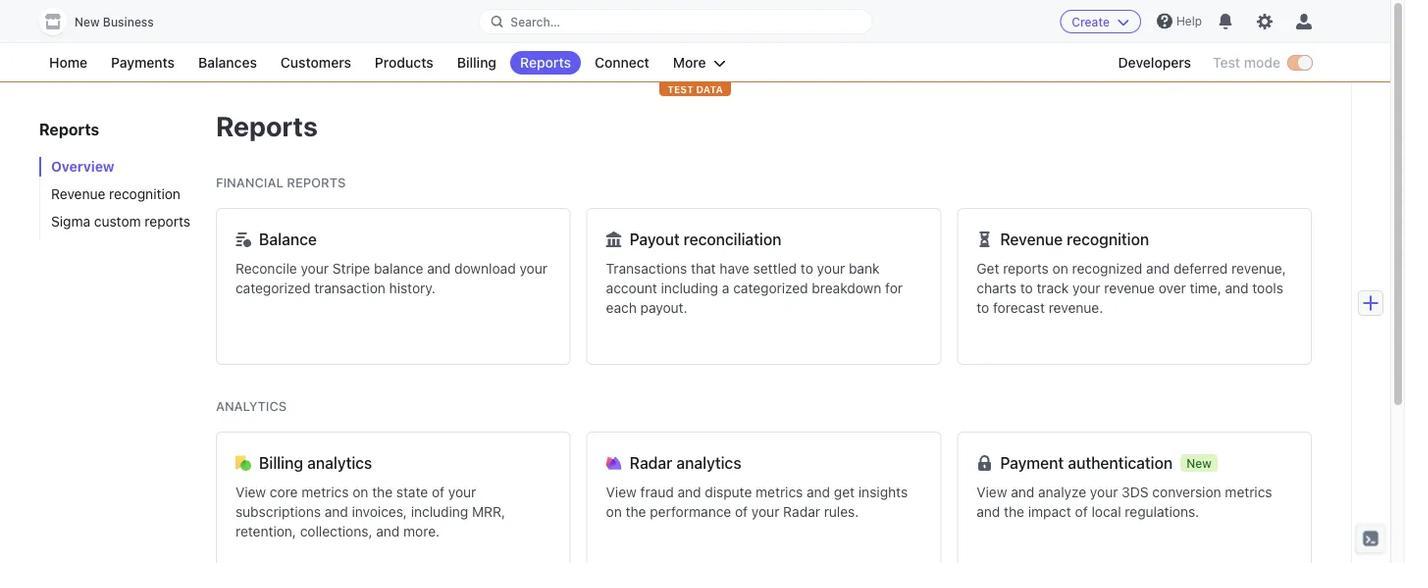 Task type: locate. For each thing, give the bounding box(es) containing it.
test mode
[[1213, 54, 1281, 71]]

your left stripe
[[301, 261, 329, 277]]

home link
[[39, 51, 97, 75]]

your down dispute
[[752, 504, 780, 520]]

revenue down overview
[[51, 186, 105, 202]]

subscriptions
[[236, 504, 321, 520]]

including inside view core metrics on the state of your subscriptions and invoices, including mrr, retention, collections, and more.
[[411, 504, 468, 520]]

the up invoices,
[[372, 484, 393, 501]]

collections,
[[300, 524, 373, 540]]

0 vertical spatial revenue recognition
[[51, 186, 181, 202]]

billing up core
[[259, 454, 303, 473]]

products link
[[365, 51, 443, 75]]

1 horizontal spatial billing
[[457, 54, 497, 71]]

to down charts
[[977, 300, 990, 316]]

payout reconciliation
[[630, 230, 782, 249]]

and
[[427, 261, 451, 277], [1147, 261, 1170, 277], [1225, 280, 1249, 296], [678, 484, 701, 501], [807, 484, 831, 501], [1011, 484, 1035, 501], [325, 504, 348, 520], [977, 504, 1001, 520], [376, 524, 400, 540]]

1 horizontal spatial view
[[606, 484, 637, 501]]

the inside view fraud and dispute metrics and get insights on the performance of your radar rules.
[[626, 504, 646, 520]]

0 horizontal spatial the
[[372, 484, 393, 501]]

0 vertical spatial to
[[801, 261, 814, 277]]

the left impact in the bottom of the page
[[1004, 504, 1025, 520]]

fraud
[[641, 484, 674, 501]]

radar up fraud
[[630, 454, 673, 473]]

0 horizontal spatial recognition
[[109, 186, 181, 202]]

2 vertical spatial to
[[977, 300, 990, 316]]

view inside 'view and analyze your 3ds conversion metrics and the impact of local regulations.'
[[977, 484, 1008, 501]]

new inside "new business" button
[[75, 15, 100, 29]]

track
[[1037, 280, 1069, 296]]

0 vertical spatial on
[[1053, 261, 1069, 277]]

radar
[[630, 454, 673, 473], [783, 504, 821, 520]]

create
[[1072, 15, 1110, 28]]

a
[[722, 280, 730, 296]]

1 horizontal spatial analytics
[[677, 454, 742, 473]]

over
[[1159, 280, 1187, 296]]

to right settled
[[801, 261, 814, 277]]

search…
[[511, 15, 560, 28]]

dispute
[[705, 484, 752, 501]]

categorized down reconcile
[[236, 280, 311, 296]]

1 vertical spatial on
[[353, 484, 369, 501]]

view fraud and dispute metrics and get insights on the performance of your radar rules.
[[606, 484, 908, 520]]

0 horizontal spatial on
[[353, 484, 369, 501]]

0 vertical spatial new
[[75, 15, 100, 29]]

your
[[301, 261, 329, 277], [520, 261, 548, 277], [817, 261, 845, 277], [1073, 280, 1101, 296], [448, 484, 476, 501], [1090, 484, 1118, 501], [752, 504, 780, 520]]

0 horizontal spatial billing
[[259, 454, 303, 473]]

on up invoices,
[[353, 484, 369, 501]]

rules.
[[824, 504, 859, 520]]

1 categorized from the left
[[236, 280, 311, 296]]

stripe
[[333, 261, 370, 277]]

reports right the custom
[[145, 213, 190, 230]]

of right state
[[432, 484, 445, 501]]

3 view from the left
[[977, 484, 1008, 501]]

reports inside get reports on recognized and deferred revenue, charts to track your revenue over time, and tools to forecast revenue.
[[1003, 261, 1049, 277]]

2 categorized from the left
[[733, 280, 808, 296]]

1 horizontal spatial revenue recognition
[[1001, 230, 1150, 249]]

your up local
[[1090, 484, 1118, 501]]

help
[[1177, 14, 1202, 28]]

bank
[[849, 261, 880, 277]]

balance
[[374, 261, 424, 277]]

0 horizontal spatial revenue recognition
[[51, 186, 181, 202]]

view down payment
[[977, 484, 1008, 501]]

of inside view fraud and dispute metrics and get insights on the performance of your radar rules.
[[735, 504, 748, 520]]

recognition
[[109, 186, 181, 202], [1067, 230, 1150, 249]]

sigma custom reports
[[51, 213, 190, 230]]

1 horizontal spatial the
[[626, 504, 646, 520]]

reports up overview
[[39, 120, 99, 139]]

1 horizontal spatial on
[[606, 504, 622, 520]]

recognition up recognized
[[1067, 230, 1150, 249]]

billing
[[457, 54, 497, 71], [259, 454, 303, 473]]

1 horizontal spatial metrics
[[756, 484, 803, 501]]

including up the "more."
[[411, 504, 468, 520]]

reports up financial reports
[[216, 109, 318, 142]]

business
[[103, 15, 154, 29]]

view left core
[[236, 484, 266, 501]]

analytics
[[307, 454, 372, 473], [677, 454, 742, 473]]

of
[[432, 484, 445, 501], [735, 504, 748, 520], [1075, 504, 1088, 520]]

0 vertical spatial billing
[[457, 54, 497, 71]]

2 horizontal spatial on
[[1053, 261, 1069, 277]]

2 metrics from the left
[[756, 484, 803, 501]]

0 vertical spatial including
[[661, 280, 719, 296]]

radar inside view fraud and dispute metrics and get insights on the performance of your radar rules.
[[783, 504, 821, 520]]

view
[[236, 484, 266, 501], [606, 484, 637, 501], [977, 484, 1008, 501]]

payments
[[111, 54, 175, 71]]

1 horizontal spatial reports
[[1003, 261, 1049, 277]]

1 metrics from the left
[[302, 484, 349, 501]]

1 vertical spatial reports
[[1003, 261, 1049, 277]]

including
[[661, 280, 719, 296], [411, 504, 468, 520]]

1 view from the left
[[236, 484, 266, 501]]

2 analytics from the left
[[677, 454, 742, 473]]

0 horizontal spatial view
[[236, 484, 266, 501]]

3ds
[[1122, 484, 1149, 501]]

1 vertical spatial to
[[1021, 280, 1033, 296]]

view left fraud
[[606, 484, 637, 501]]

the down fraud
[[626, 504, 646, 520]]

billing for billing
[[457, 54, 497, 71]]

metrics down billing analytics
[[302, 484, 349, 501]]

reports up track
[[1003, 261, 1049, 277]]

home
[[49, 54, 87, 71]]

impact
[[1028, 504, 1072, 520]]

1 horizontal spatial to
[[977, 300, 990, 316]]

account
[[606, 280, 657, 296]]

analytics up dispute
[[677, 454, 742, 473]]

new up conversion
[[1187, 456, 1212, 470]]

the
[[372, 484, 393, 501], [626, 504, 646, 520], [1004, 504, 1025, 520]]

and up history.
[[427, 261, 451, 277]]

view inside view fraud and dispute metrics and get insights on the performance of your radar rules.
[[606, 484, 637, 501]]

of down dispute
[[735, 504, 748, 520]]

new left business
[[75, 15, 100, 29]]

0 horizontal spatial including
[[411, 504, 468, 520]]

1 horizontal spatial categorized
[[733, 280, 808, 296]]

and up 'performance'
[[678, 484, 701, 501]]

on inside view core metrics on the state of your subscriptions and invoices, including mrr, retention, collections, and more.
[[353, 484, 369, 501]]

2 horizontal spatial metrics
[[1225, 484, 1273, 501]]

on
[[1053, 261, 1069, 277], [353, 484, 369, 501], [606, 504, 622, 520]]

reports up balance
[[287, 175, 346, 190]]

metrics right dispute
[[756, 484, 803, 501]]

0 horizontal spatial new
[[75, 15, 100, 29]]

categorized down settled
[[733, 280, 808, 296]]

1 vertical spatial revenue recognition
[[1001, 230, 1150, 249]]

1 horizontal spatial recognition
[[1067, 230, 1150, 249]]

1 horizontal spatial new
[[1187, 456, 1212, 470]]

analyze
[[1039, 484, 1087, 501]]

new business button
[[39, 8, 173, 35]]

0 horizontal spatial of
[[432, 484, 445, 501]]

2 vertical spatial on
[[606, 504, 622, 520]]

and down invoices,
[[376, 524, 400, 540]]

on up track
[[1053, 261, 1069, 277]]

to up forecast
[[1021, 280, 1033, 296]]

revenue up track
[[1001, 230, 1063, 249]]

0 vertical spatial revenue
[[51, 186, 105, 202]]

charts
[[977, 280, 1017, 296]]

0 vertical spatial reports
[[145, 213, 190, 230]]

your up the revenue.
[[1073, 280, 1101, 296]]

for
[[886, 280, 903, 296]]

your inside view fraud and dispute metrics and get insights on the performance of your radar rules.
[[752, 504, 780, 520]]

forecast
[[993, 300, 1045, 316]]

revenue
[[51, 186, 105, 202], [1001, 230, 1063, 249]]

including down that
[[661, 280, 719, 296]]

to
[[801, 261, 814, 277], [1021, 280, 1033, 296], [977, 300, 990, 316]]

0 horizontal spatial analytics
[[307, 454, 372, 473]]

local
[[1092, 504, 1122, 520]]

settled
[[753, 261, 797, 277]]

the inside view core metrics on the state of your subscriptions and invoices, including mrr, retention, collections, and more.
[[372, 484, 393, 501]]

1 vertical spatial radar
[[783, 504, 821, 520]]

payments link
[[101, 51, 185, 75]]

revenue,
[[1232, 261, 1287, 277]]

1 vertical spatial recognition
[[1067, 230, 1150, 249]]

2 horizontal spatial of
[[1075, 504, 1088, 520]]

1 vertical spatial billing
[[259, 454, 303, 473]]

conversion
[[1153, 484, 1222, 501]]

on left 'performance'
[[606, 504, 622, 520]]

0 horizontal spatial metrics
[[302, 484, 349, 501]]

1 vertical spatial revenue
[[1001, 230, 1063, 249]]

billing for billing analytics
[[259, 454, 303, 473]]

1 analytics from the left
[[307, 454, 372, 473]]

categorized inside transactions that have settled to your bank account including a categorized breakdown for each payout.
[[733, 280, 808, 296]]

reports
[[145, 213, 190, 230], [1003, 261, 1049, 277]]

categorized
[[236, 280, 311, 296], [733, 280, 808, 296]]

metrics right conversion
[[1225, 484, 1273, 501]]

view inside view core metrics on the state of your subscriptions and invoices, including mrr, retention, collections, and more.
[[236, 484, 266, 501]]

0 horizontal spatial revenue
[[51, 186, 105, 202]]

2 horizontal spatial view
[[977, 484, 1008, 501]]

test
[[668, 83, 694, 95]]

2 horizontal spatial the
[[1004, 504, 1025, 520]]

transactions that have settled to your bank account including a categorized breakdown for each payout.
[[606, 261, 903, 316]]

your inside get reports on recognized and deferred revenue, charts to track your revenue over time, and tools to forecast revenue.
[[1073, 280, 1101, 296]]

balances
[[198, 54, 257, 71]]

your right download
[[520, 261, 548, 277]]

0 horizontal spatial categorized
[[236, 280, 311, 296]]

metrics
[[302, 484, 349, 501], [756, 484, 803, 501], [1225, 484, 1273, 501]]

payout.
[[641, 300, 688, 316]]

recognition up sigma custom reports
[[109, 186, 181, 202]]

3 metrics from the left
[[1225, 484, 1273, 501]]

revenue recognition down the overview link
[[51, 186, 181, 202]]

of left local
[[1075, 504, 1088, 520]]

customers
[[281, 54, 351, 71]]

revenue inside revenue recognition link
[[51, 186, 105, 202]]

2 view from the left
[[606, 484, 637, 501]]

1 horizontal spatial including
[[661, 280, 719, 296]]

your up mrr,
[[448, 484, 476, 501]]

1 vertical spatial new
[[1187, 456, 1212, 470]]

1 horizontal spatial radar
[[783, 504, 821, 520]]

billing left 'reports' link
[[457, 54, 497, 71]]

radar left rules.
[[783, 504, 821, 520]]

1 vertical spatial including
[[411, 504, 468, 520]]

2 horizontal spatial to
[[1021, 280, 1033, 296]]

revenue recognition
[[51, 186, 181, 202], [1001, 230, 1150, 249]]

create button
[[1060, 10, 1141, 33]]

your up breakdown
[[817, 261, 845, 277]]

0 horizontal spatial radar
[[630, 454, 673, 473]]

reports
[[520, 54, 571, 71], [216, 109, 318, 142], [39, 120, 99, 139], [287, 175, 346, 190]]

and left get
[[807, 484, 831, 501]]

more
[[673, 54, 706, 71]]

revenue recognition up recognized
[[1001, 230, 1150, 249]]

0 vertical spatial recognition
[[109, 186, 181, 202]]

revenue.
[[1049, 300, 1104, 316]]

1 horizontal spatial of
[[735, 504, 748, 520]]

0 horizontal spatial to
[[801, 261, 814, 277]]

analytics up view core metrics on the state of your subscriptions and invoices, including mrr, retention, collections, and more.
[[307, 454, 372, 473]]

reconcile
[[236, 261, 297, 277]]



Task type: describe. For each thing, give the bounding box(es) containing it.
reports down search…
[[520, 54, 571, 71]]

custom
[[94, 213, 141, 230]]

financial reports
[[216, 175, 346, 190]]

to inside transactions that have settled to your bank account including a categorized breakdown for each payout.
[[801, 261, 814, 277]]

payment
[[1001, 454, 1064, 473]]

more.
[[404, 524, 440, 540]]

and up collections,
[[325, 504, 348, 520]]

the inside 'view and analyze your 3ds conversion metrics and the impact of local regulations.'
[[1004, 504, 1025, 520]]

download
[[455, 261, 516, 277]]

view and analyze your 3ds conversion metrics and the impact of local regulations.
[[977, 484, 1273, 520]]

payout
[[630, 230, 680, 249]]

help button
[[1149, 5, 1210, 37]]

core
[[270, 484, 298, 501]]

mode
[[1244, 54, 1281, 71]]

state
[[396, 484, 428, 501]]

metrics inside view core metrics on the state of your subscriptions and invoices, including mrr, retention, collections, and more.
[[302, 484, 349, 501]]

metrics inside 'view and analyze your 3ds conversion metrics and the impact of local regulations.'
[[1225, 484, 1273, 501]]

on inside view fraud and dispute metrics and get insights on the performance of your radar rules.
[[606, 504, 622, 520]]

reports link
[[510, 51, 581, 75]]

categorized inside reconcile your stripe balance and download your categorized transaction history.
[[236, 280, 311, 296]]

history.
[[389, 280, 436, 296]]

billing link
[[447, 51, 506, 75]]

transactions
[[606, 261, 687, 277]]

radar analytics
[[630, 454, 742, 473]]

on inside get reports on recognized and deferred revenue, charts to track your revenue over time, and tools to forecast revenue.
[[1053, 261, 1069, 277]]

have
[[720, 261, 750, 277]]

payment authentication
[[1001, 454, 1173, 473]]

financial
[[216, 175, 284, 190]]

customers link
[[271, 51, 361, 75]]

view for billing analytics
[[236, 484, 266, 501]]

overview link
[[39, 157, 196, 177]]

recognized
[[1072, 261, 1143, 277]]

balances link
[[189, 51, 267, 75]]

revenue recognition link
[[39, 185, 196, 204]]

each
[[606, 300, 637, 316]]

analytics for radar analytics
[[677, 454, 742, 473]]

retention,
[[236, 524, 296, 540]]

transaction
[[314, 280, 386, 296]]

overview
[[51, 159, 114, 175]]

get reports on recognized and deferred revenue, charts to track your revenue over time, and tools to forecast revenue.
[[977, 261, 1287, 316]]

more button
[[663, 51, 736, 75]]

new for new
[[1187, 456, 1212, 470]]

and down revenue,
[[1225, 280, 1249, 296]]

your inside transactions that have settled to your bank account including a categorized breakdown for each payout.
[[817, 261, 845, 277]]

view core metrics on the state of your subscriptions and invoices, including mrr, retention, collections, and more.
[[236, 484, 506, 540]]

test data
[[668, 83, 723, 95]]

developers
[[1118, 54, 1192, 71]]

get
[[977, 261, 1000, 277]]

and inside reconcile your stripe balance and download your categorized transaction history.
[[427, 261, 451, 277]]

and down payment
[[1011, 484, 1035, 501]]

deferred
[[1174, 261, 1228, 277]]

breakdown
[[812, 280, 882, 296]]

regulations.
[[1125, 504, 1200, 520]]

Search… text field
[[479, 9, 872, 34]]

get
[[834, 484, 855, 501]]

products
[[375, 54, 434, 71]]

billing analytics
[[259, 454, 372, 473]]

of inside 'view and analyze your 3ds conversion metrics and the impact of local regulations.'
[[1075, 504, 1088, 520]]

sigma
[[51, 213, 90, 230]]

your inside view core metrics on the state of your subscriptions and invoices, including mrr, retention, collections, and more.
[[448, 484, 476, 501]]

invoices,
[[352, 504, 407, 520]]

1 horizontal spatial revenue
[[1001, 230, 1063, 249]]

new for new business
[[75, 15, 100, 29]]

0 vertical spatial radar
[[630, 454, 673, 473]]

view for payment authentication
[[977, 484, 1008, 501]]

authentication
[[1068, 454, 1173, 473]]

time,
[[1190, 280, 1222, 296]]

and left impact in the bottom of the page
[[977, 504, 1001, 520]]

view for radar analytics
[[606, 484, 637, 501]]

analytics for billing analytics
[[307, 454, 372, 473]]

and up over
[[1147, 261, 1170, 277]]

test
[[1213, 54, 1241, 71]]

tools
[[1253, 280, 1284, 296]]

new business
[[75, 15, 154, 29]]

metrics inside view fraud and dispute metrics and get insights on the performance of your radar rules.
[[756, 484, 803, 501]]

Search… search field
[[479, 9, 872, 34]]

sigma custom reports link
[[39, 212, 196, 232]]

performance
[[650, 504, 732, 520]]

connect
[[595, 54, 650, 71]]

reconciliation
[[684, 230, 782, 249]]

that
[[691, 261, 716, 277]]

of inside view core metrics on the state of your subscriptions and invoices, including mrr, retention, collections, and more.
[[432, 484, 445, 501]]

0 horizontal spatial reports
[[145, 213, 190, 230]]

analytics
[[216, 399, 287, 414]]

reconcile your stripe balance and download your categorized transaction history.
[[236, 261, 548, 296]]

your inside 'view and analyze your 3ds conversion metrics and the impact of local regulations.'
[[1090, 484, 1118, 501]]

including inside transactions that have settled to your bank account including a categorized breakdown for each payout.
[[661, 280, 719, 296]]

connect link
[[585, 51, 659, 75]]

mrr,
[[472, 504, 506, 520]]

developers link
[[1109, 51, 1201, 75]]

balance
[[259, 230, 317, 249]]

revenue
[[1105, 280, 1155, 296]]

insights
[[859, 484, 908, 501]]

data
[[696, 83, 723, 95]]



Task type: vqa. For each thing, say whether or not it's contained in the screenshot.
"View"
yes



